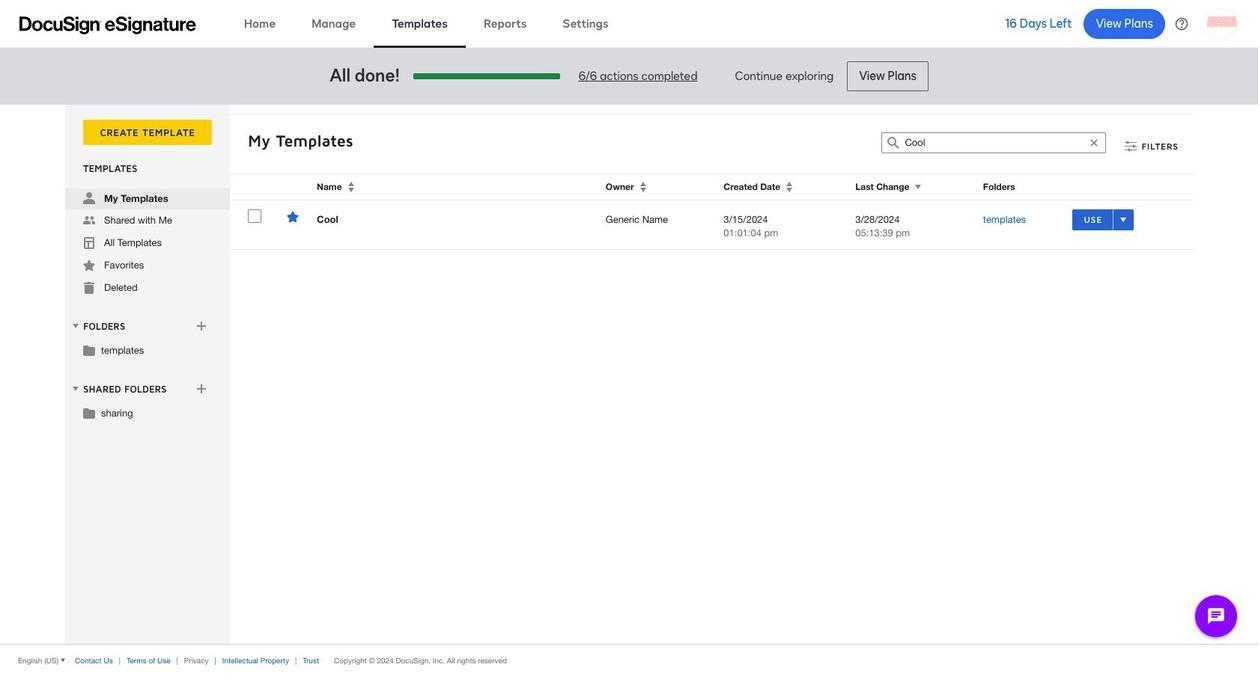 Task type: locate. For each thing, give the bounding box(es) containing it.
folder image
[[83, 344, 95, 356]]

view shared folders image
[[70, 383, 82, 395]]

Search My Templates text field
[[905, 133, 1083, 153]]

folder image
[[83, 407, 95, 419]]

docusign esignature image
[[19, 16, 196, 34]]

star filled image
[[83, 260, 95, 272]]

secondary navigation region
[[65, 105, 1197, 645]]

trash image
[[83, 282, 95, 294]]

user image
[[83, 192, 95, 204]]

shared image
[[83, 215, 95, 227]]

templates image
[[83, 237, 95, 249]]



Task type: describe. For each thing, give the bounding box(es) containing it.
view folders image
[[70, 320, 82, 332]]

more info region
[[0, 645, 1258, 677]]

remove cool from favorites image
[[287, 211, 299, 223]]

your uploaded profile image image
[[1207, 9, 1237, 39]]



